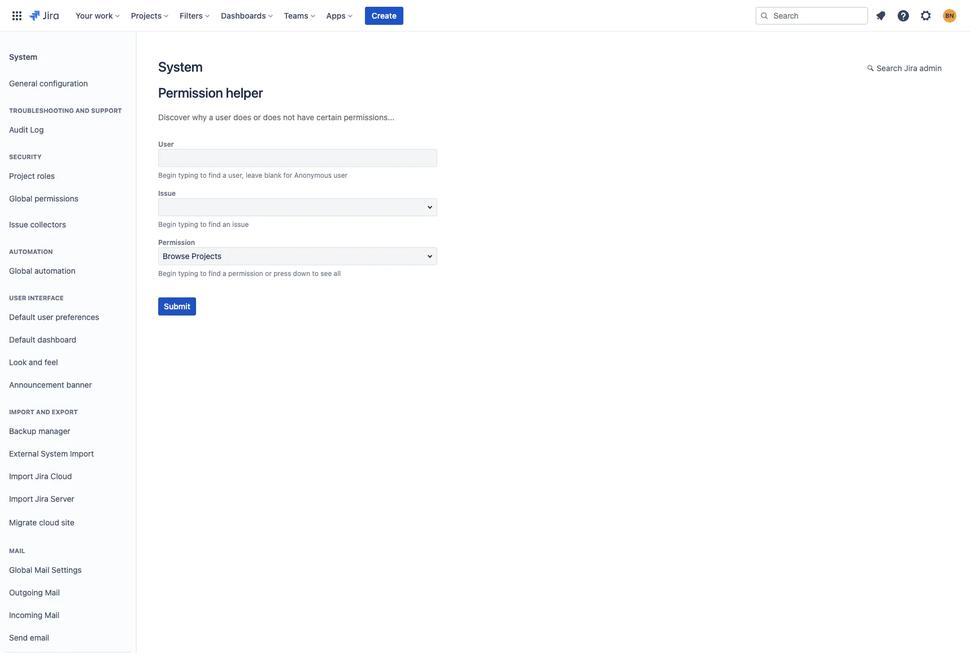 Task type: describe. For each thing, give the bounding box(es) containing it.
small image
[[867, 64, 876, 73]]

leave
[[246, 171, 262, 180]]

jira for server
[[35, 494, 48, 504]]

your
[[76, 10, 93, 20]]

to for user,
[[200, 171, 207, 180]]

troubleshooting and support group
[[5, 95, 131, 145]]

for
[[283, 171, 292, 180]]

anonymous
[[294, 171, 332, 180]]

0 vertical spatial a
[[209, 112, 213, 122]]

support
[[91, 107, 122, 114]]

incoming
[[9, 611, 42, 620]]

issue collectors
[[9, 220, 66, 229]]

manager
[[38, 426, 70, 436]]

apps
[[326, 10, 346, 20]]

notifications image
[[874, 9, 888, 22]]

and for troubleshooting
[[75, 107, 89, 114]]

import jira server
[[9, 494, 74, 504]]

look
[[9, 357, 27, 367]]

migrate
[[9, 518, 37, 527]]

security group
[[5, 141, 131, 214]]

teams
[[284, 10, 308, 20]]

send
[[9, 633, 28, 643]]

global automation
[[9, 266, 75, 275]]

projects
[[131, 10, 162, 20]]

global automation link
[[5, 260, 131, 282]]

mail down migrate
[[9, 547, 25, 555]]

collectors
[[30, 220, 66, 229]]

appswitcher icon image
[[10, 9, 24, 22]]

not
[[283, 112, 295, 122]]

certain
[[316, 112, 342, 122]]

find for user,
[[208, 171, 221, 180]]

default dashboard link
[[5, 329, 131, 351]]

external
[[9, 449, 39, 459]]

server
[[51, 494, 74, 504]]

interface
[[28, 294, 64, 302]]

global mail settings
[[9, 565, 82, 575]]

automation
[[9, 248, 53, 255]]

announcement banner link
[[5, 374, 131, 397]]

2 does from the left
[[263, 112, 281, 122]]

user for user
[[158, 140, 174, 149]]

backup manager
[[9, 426, 70, 436]]

backup
[[9, 426, 36, 436]]

dashboards
[[221, 10, 266, 20]]

Issue text field
[[158, 198, 437, 216]]

import jira cloud
[[9, 472, 72, 481]]

general configuration link
[[5, 72, 131, 95]]

announcement banner
[[9, 380, 92, 390]]

1 horizontal spatial user
[[215, 112, 231, 122]]

permission helper
[[158, 85, 263, 101]]

filters button
[[176, 6, 214, 25]]

issue for issue collectors
[[9, 220, 28, 229]]

site
[[61, 518, 74, 527]]

troubleshooting and support
[[9, 107, 122, 114]]

permission for permission helper
[[158, 85, 223, 101]]

general
[[9, 78, 37, 88]]

permission for permission
[[158, 238, 195, 247]]

troubleshooting
[[9, 107, 74, 114]]

import and export group
[[5, 397, 131, 539]]

to left the see
[[312, 269, 319, 278]]

default for default user preferences
[[9, 312, 35, 322]]

search
[[877, 63, 902, 73]]

cloud
[[39, 518, 59, 527]]

dashboard
[[37, 335, 76, 344]]

admin
[[920, 63, 942, 73]]

project
[[9, 171, 35, 181]]

permissions...
[[344, 112, 395, 122]]

external system import
[[9, 449, 94, 459]]

and for look
[[29, 357, 42, 367]]

global for global permissions
[[9, 194, 32, 203]]

permission
[[228, 269, 263, 278]]

import and export
[[9, 408, 78, 416]]

security
[[9, 153, 42, 160]]

automation group
[[5, 236, 131, 286]]

filters
[[180, 10, 203, 20]]

issue collectors link
[[5, 214, 131, 236]]

audit log
[[9, 125, 44, 134]]

begin for begin typing to find a permission or press down to see all
[[158, 269, 176, 278]]

an
[[223, 220, 230, 229]]

projects button
[[128, 6, 173, 25]]

why
[[192, 112, 207, 122]]

admin helper group
[[5, 650, 131, 654]]

dashboards button
[[218, 6, 277, 25]]

configuration
[[40, 78, 88, 88]]

look and feel link
[[5, 351, 131, 374]]

mail for outgoing
[[45, 588, 60, 598]]

press
[[274, 269, 291, 278]]

see
[[320, 269, 332, 278]]

mail for global
[[34, 565, 49, 575]]

banner containing your work
[[0, 0, 970, 32]]



Task type: locate. For each thing, give the bounding box(es) containing it.
begin
[[158, 171, 176, 180], [158, 220, 176, 229], [158, 269, 176, 278]]

helper
[[226, 85, 263, 101]]

and inside troubleshooting and support "group"
[[75, 107, 89, 114]]

2 vertical spatial a
[[223, 269, 226, 278]]

system down manager
[[41, 449, 68, 459]]

banner
[[0, 0, 970, 32]]

does
[[233, 112, 251, 122], [263, 112, 281, 122]]

a left user,
[[223, 171, 226, 180]]

2 find from the top
[[208, 220, 221, 229]]

audit
[[9, 125, 28, 134]]

typing left user,
[[178, 171, 198, 180]]

1 vertical spatial a
[[223, 171, 226, 180]]

create button
[[365, 6, 403, 25]]

2 vertical spatial typing
[[178, 269, 198, 278]]

to for permission
[[200, 269, 207, 278]]

2 vertical spatial find
[[208, 269, 221, 278]]

a for user
[[223, 171, 226, 180]]

mail
[[9, 547, 25, 555], [34, 565, 49, 575], [45, 588, 60, 598], [45, 611, 59, 620]]

default
[[9, 312, 35, 322], [9, 335, 35, 344]]

user interface
[[9, 294, 64, 302]]

typing
[[178, 171, 198, 180], [178, 220, 198, 229], [178, 269, 198, 278]]

user for user interface
[[9, 294, 26, 302]]

user interface group
[[5, 282, 131, 400]]

2 vertical spatial begin
[[158, 269, 176, 278]]

import jira server link
[[5, 488, 131, 511]]

migrate cloud site link
[[5, 511, 131, 536]]

backup manager link
[[5, 420, 131, 443]]

mail down global mail settings
[[45, 588, 60, 598]]

1 vertical spatial global
[[9, 266, 32, 275]]

your work button
[[72, 6, 124, 25]]

begin typing to find a permission or press down to see all
[[158, 269, 341, 278]]

1 does from the left
[[233, 112, 251, 122]]

all
[[334, 269, 341, 278]]

your profile and settings image
[[943, 9, 956, 22]]

begin typing to find a user, leave blank for anonymous user
[[158, 171, 348, 180]]

import jira cloud link
[[5, 466, 131, 488]]

settings
[[52, 565, 82, 575]]

0 vertical spatial user
[[215, 112, 231, 122]]

system up general
[[9, 52, 37, 61]]

find left an
[[208, 220, 221, 229]]

search jira admin link
[[861, 60, 947, 78]]

1 vertical spatial begin
[[158, 220, 176, 229]]

typing for permission
[[178, 269, 198, 278]]

find left user,
[[208, 171, 221, 180]]

outgoing mail link
[[5, 582, 131, 605]]

permission up "why" at left
[[158, 85, 223, 101]]

your work
[[76, 10, 113, 20]]

1 permission from the top
[[158, 85, 223, 101]]

export
[[52, 408, 78, 416]]

to left the permission
[[200, 269, 207, 278]]

global down project
[[9, 194, 32, 203]]

global up outgoing
[[9, 565, 32, 575]]

sidebar navigation image
[[123, 45, 148, 68]]

cloud
[[51, 472, 72, 481]]

log
[[30, 125, 44, 134]]

0 horizontal spatial user
[[9, 294, 26, 302]]

issue
[[158, 189, 176, 198], [9, 220, 28, 229]]

user right "why" at left
[[215, 112, 231, 122]]

1 find from the top
[[208, 171, 221, 180]]

find for issue
[[208, 220, 221, 229]]

2 vertical spatial user
[[37, 312, 53, 322]]

jira
[[904, 63, 917, 73], [35, 472, 48, 481], [35, 494, 48, 504]]

and left feel in the left bottom of the page
[[29, 357, 42, 367]]

0 vertical spatial default
[[9, 312, 35, 322]]

3 find from the top
[[208, 269, 221, 278]]

automation
[[34, 266, 75, 275]]

0 vertical spatial issue
[[158, 189, 176, 198]]

discover
[[158, 112, 190, 122]]

permission
[[158, 85, 223, 101], [158, 238, 195, 247]]

jira inside "link"
[[35, 472, 48, 481]]

0 vertical spatial jira
[[904, 63, 917, 73]]

user right anonymous
[[334, 171, 348, 180]]

incoming mail
[[9, 611, 59, 620]]

outgoing
[[9, 588, 43, 598]]

0 vertical spatial or
[[253, 112, 261, 122]]

2 vertical spatial and
[[36, 408, 50, 416]]

1 begin from the top
[[158, 171, 176, 180]]

1 vertical spatial issue
[[9, 220, 28, 229]]

3 typing from the top
[[178, 269, 198, 278]]

1 default from the top
[[9, 312, 35, 322]]

import up migrate
[[9, 494, 33, 504]]

work
[[95, 10, 113, 20]]

import for import jira server
[[9, 494, 33, 504]]

global down automation
[[9, 266, 32, 275]]

1 typing from the top
[[178, 171, 198, 180]]

issue up begin typing to find an issue
[[158, 189, 176, 198]]

external system import link
[[5, 443, 131, 466]]

blank
[[264, 171, 281, 180]]

down
[[293, 269, 310, 278]]

typing left an
[[178, 220, 198, 229]]

1 horizontal spatial issue
[[158, 189, 176, 198]]

1 vertical spatial jira
[[35, 472, 48, 481]]

import down backup manager link
[[70, 449, 94, 459]]

0 vertical spatial begin
[[158, 171, 176, 180]]

system up permission helper
[[158, 59, 203, 75]]

general configuration
[[9, 78, 88, 88]]

to for issue
[[200, 220, 207, 229]]

2 vertical spatial global
[[9, 565, 32, 575]]

roles
[[37, 171, 55, 181]]

0 vertical spatial permission
[[158, 85, 223, 101]]

or left press
[[265, 269, 272, 278]]

find
[[208, 171, 221, 180], [208, 220, 221, 229], [208, 269, 221, 278]]

typing down begin typing to find an issue
[[178, 269, 198, 278]]

0 horizontal spatial issue
[[9, 220, 28, 229]]

0 vertical spatial find
[[208, 171, 221, 180]]

incoming mail link
[[5, 605, 131, 627]]

1 vertical spatial permission
[[158, 238, 195, 247]]

issue for issue
[[158, 189, 176, 198]]

1 vertical spatial find
[[208, 220, 221, 229]]

global inside the automation group
[[9, 266, 32, 275]]

global for global automation
[[9, 266, 32, 275]]

2 horizontal spatial system
[[158, 59, 203, 75]]

import
[[9, 408, 34, 416], [70, 449, 94, 459], [9, 472, 33, 481], [9, 494, 33, 504]]

search image
[[760, 11, 769, 20]]

mail for incoming
[[45, 611, 59, 620]]

user inside "link"
[[37, 312, 53, 322]]

discover why a user does or does not have certain permissions...
[[158, 112, 395, 122]]

mail up the outgoing mail
[[34, 565, 49, 575]]

0 vertical spatial global
[[9, 194, 32, 203]]

send email link
[[5, 627, 131, 650]]

primary element
[[7, 0, 755, 31]]

1 vertical spatial typing
[[178, 220, 198, 229]]

to left user,
[[200, 171, 207, 180]]

permissions
[[34, 194, 78, 203]]

user
[[215, 112, 231, 122], [334, 171, 348, 180], [37, 312, 53, 322]]

1 vertical spatial user
[[334, 171, 348, 180]]

global inside 'link'
[[9, 194, 32, 203]]

import down external
[[9, 472, 33, 481]]

does left not
[[263, 112, 281, 122]]

look and feel
[[9, 357, 58, 367]]

0 vertical spatial user
[[158, 140, 174, 149]]

1 horizontal spatial system
[[41, 449, 68, 459]]

a for permission
[[223, 269, 226, 278]]

does down helper
[[233, 112, 251, 122]]

2 permission from the top
[[158, 238, 195, 247]]

1 vertical spatial user
[[9, 294, 26, 302]]

issue
[[232, 220, 249, 229]]

a
[[209, 112, 213, 122], [223, 171, 226, 180], [223, 269, 226, 278]]

default inside "link"
[[9, 312, 35, 322]]

2 vertical spatial jira
[[35, 494, 48, 504]]

0 horizontal spatial does
[[233, 112, 251, 122]]

or down helper
[[253, 112, 261, 122]]

1 vertical spatial default
[[9, 335, 35, 344]]

2 typing from the top
[[178, 220, 198, 229]]

default down the user interface
[[9, 312, 35, 322]]

or
[[253, 112, 261, 122], [265, 269, 272, 278]]

1 horizontal spatial does
[[263, 112, 281, 122]]

and inside import and export group
[[36, 408, 50, 416]]

settings image
[[919, 9, 933, 22]]

3 global from the top
[[9, 565, 32, 575]]

permission down begin typing to find an issue
[[158, 238, 195, 247]]

jira left "cloud"
[[35, 472, 48, 481]]

user down discover
[[158, 140, 174, 149]]

a right "why" at left
[[209, 112, 213, 122]]

Search field
[[755, 6, 868, 25]]

and inside look and feel link
[[29, 357, 42, 367]]

typing for issue
[[178, 220, 198, 229]]

begin for begin typing to find an issue
[[158, 220, 176, 229]]

help image
[[897, 9, 910, 22]]

jira left server at the left bottom
[[35, 494, 48, 504]]

send email
[[9, 633, 49, 643]]

user
[[158, 140, 174, 149], [9, 294, 26, 302]]

migrate cloud site
[[9, 518, 74, 527]]

system
[[9, 52, 37, 61], [158, 59, 203, 75], [41, 449, 68, 459]]

1 vertical spatial or
[[265, 269, 272, 278]]

global permissions link
[[5, 188, 131, 210]]

default for default dashboard
[[9, 335, 35, 344]]

mail up 'email'
[[45, 611, 59, 620]]

2 begin from the top
[[158, 220, 176, 229]]

find for permission
[[208, 269, 221, 278]]

2 horizontal spatial user
[[334, 171, 348, 180]]

default up look
[[9, 335, 35, 344]]

0 vertical spatial typing
[[178, 171, 198, 180]]

import up the "backup"
[[9, 408, 34, 416]]

begin for begin typing to find a user, leave blank for anonymous user
[[158, 171, 176, 180]]

jira for admin
[[904, 63, 917, 73]]

a left the permission
[[223, 269, 226, 278]]

1 global from the top
[[9, 194, 32, 203]]

search jira admin
[[877, 63, 942, 73]]

0 vertical spatial and
[[75, 107, 89, 114]]

Permission text field
[[158, 247, 437, 266]]

0 horizontal spatial or
[[253, 112, 261, 122]]

system inside import and export group
[[41, 449, 68, 459]]

preferences
[[56, 312, 99, 322]]

jira for cloud
[[35, 472, 48, 481]]

import for import and export
[[9, 408, 34, 416]]

feel
[[45, 357, 58, 367]]

user down interface
[[37, 312, 53, 322]]

global for global mail settings
[[9, 565, 32, 575]]

find left the permission
[[208, 269, 221, 278]]

user left interface
[[9, 294, 26, 302]]

and for import
[[36, 408, 50, 416]]

and up backup manager
[[36, 408, 50, 416]]

1 vertical spatial and
[[29, 357, 42, 367]]

default user preferences
[[9, 312, 99, 322]]

1 horizontal spatial or
[[265, 269, 272, 278]]

None submit
[[158, 298, 196, 316]]

import for import jira cloud
[[9, 472, 33, 481]]

announcement
[[9, 380, 64, 390]]

issue left collectors
[[9, 220, 28, 229]]

import inside "link"
[[9, 472, 33, 481]]

to left an
[[200, 220, 207, 229]]

2 default from the top
[[9, 335, 35, 344]]

3 begin from the top
[[158, 269, 176, 278]]

audit log link
[[5, 119, 131, 141]]

have
[[297, 112, 314, 122]]

1 horizontal spatial user
[[158, 140, 174, 149]]

project roles link
[[5, 165, 131, 188]]

jira left admin
[[904, 63, 917, 73]]

default user preferences link
[[5, 306, 131, 329]]

teams button
[[281, 6, 320, 25]]

apps button
[[323, 6, 357, 25]]

typing for user
[[178, 171, 198, 180]]

project roles
[[9, 171, 55, 181]]

2 global from the top
[[9, 266, 32, 275]]

mail group
[[5, 536, 131, 653]]

0 horizontal spatial system
[[9, 52, 37, 61]]

jira image
[[29, 9, 59, 22], [29, 9, 59, 22]]

global inside mail group
[[9, 565, 32, 575]]

0 horizontal spatial user
[[37, 312, 53, 322]]

user inside 'group'
[[9, 294, 26, 302]]

and left support
[[75, 107, 89, 114]]

User text field
[[158, 149, 437, 167]]

global mail settings link
[[5, 559, 131, 582]]

global permissions
[[9, 194, 78, 203]]



Task type: vqa. For each thing, say whether or not it's contained in the screenshot.
to
yes



